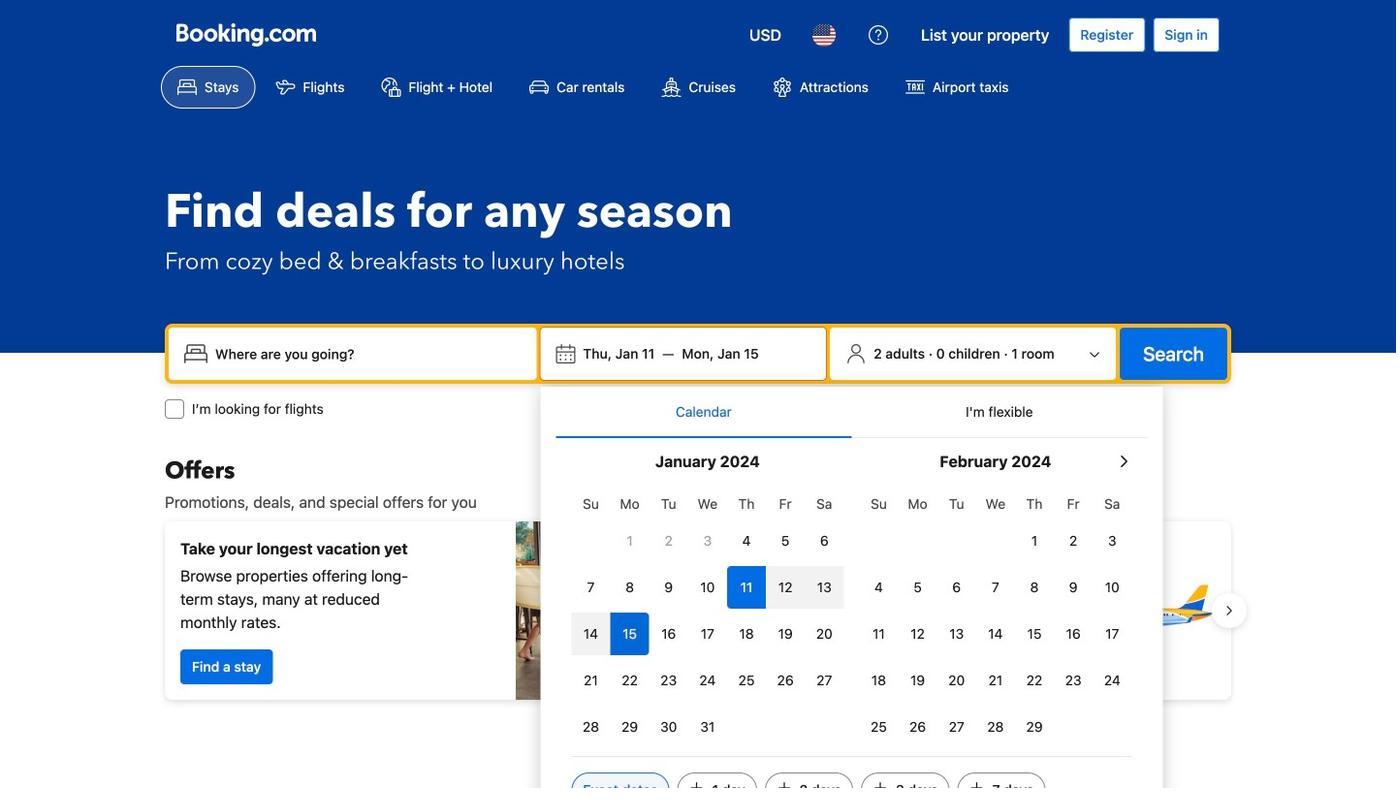 Task type: locate. For each thing, give the bounding box(es) containing it.
12 January 2024 checkbox
[[766, 566, 805, 609]]

1 January 2024 checkbox
[[611, 520, 650, 563]]

17 January 2024 checkbox
[[689, 613, 727, 656]]

region
[[149, 514, 1247, 708]]

19 January 2024 checkbox
[[766, 613, 805, 656]]

fly away to your dream vacation image
[[1081, 543, 1216, 679]]

7 February 2024 checkbox
[[977, 566, 1016, 609]]

5 January 2024 checkbox
[[766, 520, 805, 563]]

14 February 2024 checkbox
[[977, 613, 1016, 656]]

13 January 2024 checkbox
[[805, 566, 844, 609]]

progress bar
[[687, 716, 710, 724]]

20 January 2024 checkbox
[[805, 613, 844, 656]]

8 February 2024 checkbox
[[1016, 566, 1054, 609]]

28 February 2024 checkbox
[[977, 706, 1016, 749]]

10 February 2024 checkbox
[[1093, 566, 1132, 609]]

21 January 2024 checkbox
[[572, 660, 611, 702]]

30 January 2024 checkbox
[[650, 706, 689, 749]]

29 February 2024 checkbox
[[1016, 706, 1054, 749]]

9 January 2024 checkbox
[[650, 566, 689, 609]]

1 grid from the left
[[572, 485, 844, 749]]

16 February 2024 checkbox
[[1054, 613, 1093, 656]]

cell
[[727, 563, 766, 609], [766, 563, 805, 609], [805, 563, 844, 609], [572, 609, 611, 656], [611, 609, 650, 656]]

18 January 2024 checkbox
[[727, 613, 766, 656]]

3 January 2024 checkbox
[[689, 520, 727, 563]]

15 January 2024 checkbox
[[611, 613, 650, 656]]

tab list
[[556, 387, 1148, 439]]

29 January 2024 checkbox
[[611, 706, 650, 749]]

main content
[[149, 456, 1247, 789]]

11 January 2024 checkbox
[[727, 566, 766, 609]]

8 January 2024 checkbox
[[611, 566, 650, 609]]

24 February 2024 checkbox
[[1093, 660, 1132, 702]]

6 January 2024 checkbox
[[805, 520, 844, 563]]

2 grid from the left
[[860, 485, 1132, 749]]

20 February 2024 checkbox
[[938, 660, 977, 702]]

3 February 2024 checkbox
[[1093, 520, 1132, 563]]

2 February 2024 checkbox
[[1054, 520, 1093, 563]]

2 January 2024 checkbox
[[650, 520, 689, 563]]

25 January 2024 checkbox
[[727, 660, 766, 702]]

booking.com image
[[177, 23, 316, 47]]

7 January 2024 checkbox
[[572, 566, 611, 609]]

9 February 2024 checkbox
[[1054, 566, 1093, 609]]

14 January 2024 checkbox
[[572, 613, 611, 656]]

25 February 2024 checkbox
[[860, 706, 899, 749]]

grid
[[572, 485, 844, 749], [860, 485, 1132, 749]]

4 January 2024 checkbox
[[727, 520, 766, 563]]

4 February 2024 checkbox
[[860, 566, 899, 609]]

0 horizontal spatial grid
[[572, 485, 844, 749]]

26 February 2024 checkbox
[[899, 706, 938, 749]]

1 horizontal spatial grid
[[860, 485, 1132, 749]]



Task type: describe. For each thing, give the bounding box(es) containing it.
19 February 2024 checkbox
[[899, 660, 938, 702]]

15 February 2024 checkbox
[[1016, 613, 1054, 656]]

24 January 2024 checkbox
[[689, 660, 727, 702]]

23 January 2024 checkbox
[[650, 660, 689, 702]]

16 January 2024 checkbox
[[650, 613, 689, 656]]

27 January 2024 checkbox
[[805, 660, 844, 702]]

Where are you going? field
[[208, 337, 529, 372]]

17 February 2024 checkbox
[[1093, 613, 1132, 656]]

13 February 2024 checkbox
[[938, 613, 977, 656]]

6 February 2024 checkbox
[[938, 566, 977, 609]]

12 February 2024 checkbox
[[899, 613, 938, 656]]

22 February 2024 checkbox
[[1016, 660, 1054, 702]]

28 January 2024 checkbox
[[572, 706, 611, 749]]

22 January 2024 checkbox
[[611, 660, 650, 702]]

11 February 2024 checkbox
[[860, 613, 899, 656]]

23 February 2024 checkbox
[[1054, 660, 1093, 702]]

10 January 2024 checkbox
[[689, 566, 727, 609]]

1 February 2024 checkbox
[[1016, 520, 1054, 563]]

26 January 2024 checkbox
[[766, 660, 805, 702]]

5 February 2024 checkbox
[[899, 566, 938, 609]]

21 February 2024 checkbox
[[977, 660, 1016, 702]]

31 January 2024 checkbox
[[689, 706, 727, 749]]

take your longest vacation yet image
[[516, 522, 691, 700]]

27 February 2024 checkbox
[[938, 706, 977, 749]]

18 February 2024 checkbox
[[860, 660, 899, 702]]



Task type: vqa. For each thing, say whether or not it's contained in the screenshot.
Availability on the right top
no



